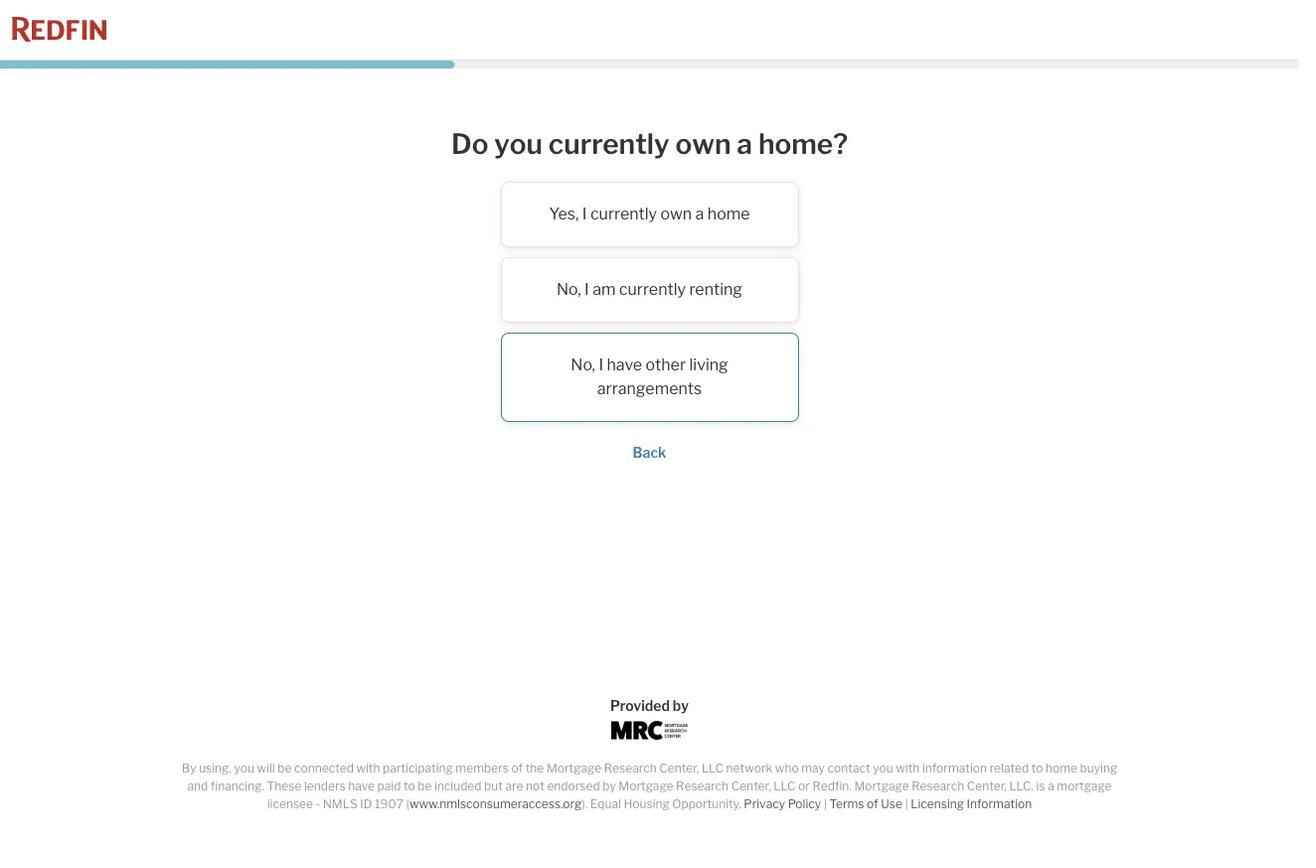 Task type: vqa. For each thing, say whether or not it's contained in the screenshot.
the 1907
yes



Task type: locate. For each thing, give the bounding box(es) containing it.
currently for you
[[549, 127, 670, 161]]

by up mortgage research center 'image'
[[673, 698, 689, 715]]

i up arrangements
[[599, 355, 603, 374]]

back button
[[633, 444, 666, 461]]

no, i have other living arrangements
[[571, 355, 728, 398]]

own for a home?
[[675, 127, 731, 161]]

1 | from the left
[[824, 797, 827, 812]]

www.nmlsconsumeraccess.org link
[[409, 797, 582, 812]]

to
[[1031, 761, 1043, 776], [404, 779, 415, 794]]

you up 'financing.'
[[234, 761, 254, 776]]

home up "mortgage"
[[1046, 761, 1077, 776]]

no, for no, i have other living arrangements
[[571, 355, 595, 374]]

you right the do
[[494, 127, 543, 161]]

research up opportunity.
[[676, 779, 729, 794]]

2 vertical spatial i
[[599, 355, 603, 374]]

of left the
[[511, 761, 523, 776]]

own down the "do you currently own a home?"
[[660, 204, 692, 223]]

mortgage up endorsed
[[547, 761, 601, 776]]

participating
[[383, 761, 453, 776]]

0 vertical spatial a
[[695, 204, 704, 223]]

network
[[726, 761, 773, 776]]

|
[[824, 797, 827, 812], [905, 797, 908, 812]]

1 vertical spatial llc
[[774, 779, 796, 794]]

0 vertical spatial own
[[675, 127, 731, 161]]

with up use
[[896, 761, 920, 776]]

information
[[967, 797, 1032, 812]]

0 horizontal spatial |
[[824, 797, 827, 812]]

a up renting
[[695, 204, 704, 223]]

currently right yes,
[[590, 204, 657, 223]]

a home?
[[737, 127, 848, 161]]

equal
[[590, 797, 621, 812]]

no, left the am
[[557, 280, 581, 299]]

| down redfin.
[[824, 797, 827, 812]]

own for a
[[660, 204, 692, 223]]

by
[[182, 761, 196, 776]]

center, up information
[[967, 779, 1007, 794]]

of inside by using, you will be connected with participating members of the mortgage research center, llc network who may contact you with information related to home buying and financing. these lenders have paid to be included but are not endorsed by mortgage research center, llc or redfin. mortgage research center, llc. is a mortgage licensee - nmls id 1907 (
[[511, 761, 523, 776]]

of
[[511, 761, 523, 776], [867, 797, 878, 812]]

i
[[582, 204, 587, 223], [585, 280, 589, 299], [599, 355, 603, 374]]

a
[[695, 204, 704, 223], [1048, 779, 1054, 794]]

1 horizontal spatial llc
[[774, 779, 796, 794]]

1 horizontal spatial by
[[673, 698, 689, 715]]

have up arrangements
[[607, 355, 642, 374]]

related
[[990, 761, 1029, 776]]

arrangements
[[597, 379, 702, 398]]

i inside no, i have other living arrangements
[[599, 355, 603, 374]]

mortgage up housing at the bottom of the page
[[619, 779, 673, 794]]

1 horizontal spatial be
[[418, 779, 432, 794]]

by using, you will be connected with participating members of the mortgage research center, llc network who may contact you with information related to home buying and financing. these lenders have paid to be included but are not endorsed by mortgage research center, llc or redfin. mortgage research center, llc. is a mortgage licensee - nmls id 1907 (
[[182, 761, 1117, 812]]

1 horizontal spatial home
[[1046, 761, 1077, 776]]

2 horizontal spatial you
[[873, 761, 893, 776]]

licensing information link
[[911, 797, 1032, 812]]

0 horizontal spatial with
[[356, 761, 380, 776]]

0 horizontal spatial mortgage
[[547, 761, 601, 776]]

included
[[434, 779, 482, 794]]

home inside do you currently own a home? option group
[[708, 204, 750, 223]]

1 vertical spatial no,
[[571, 355, 595, 374]]

have inside no, i have other living arrangements
[[607, 355, 642, 374]]

1 vertical spatial home
[[1046, 761, 1077, 776]]

llc up privacy policy link
[[774, 779, 796, 794]]

be up the these
[[278, 761, 292, 776]]

are
[[505, 779, 523, 794]]

have
[[607, 355, 642, 374], [348, 779, 375, 794]]

llc up opportunity.
[[702, 761, 724, 776]]

of left use
[[867, 797, 878, 812]]

research up housing at the bottom of the page
[[604, 761, 657, 776]]

www.nmlsconsumeraccess.org ). equal housing opportunity. privacy policy | terms of use | licensing information
[[409, 797, 1032, 812]]

0 horizontal spatial you
[[234, 761, 254, 776]]

2 horizontal spatial mortgage
[[854, 779, 909, 794]]

no, down the am
[[571, 355, 595, 374]]

1 horizontal spatial have
[[607, 355, 642, 374]]

have up the id
[[348, 779, 375, 794]]

0 vertical spatial i
[[582, 204, 587, 223]]

provided by
[[610, 698, 689, 715]]

by up the equal
[[603, 779, 616, 794]]

0 vertical spatial be
[[278, 761, 292, 776]]

center,
[[659, 761, 699, 776], [731, 779, 771, 794], [967, 779, 1007, 794]]

be
[[278, 761, 292, 776], [418, 779, 432, 794]]

privacy policy link
[[744, 797, 821, 812]]

0 vertical spatial home
[[708, 204, 750, 223]]

to up (
[[404, 779, 415, 794]]

1 vertical spatial of
[[867, 797, 878, 812]]

to up is
[[1031, 761, 1043, 776]]

1 horizontal spatial with
[[896, 761, 920, 776]]

will
[[257, 761, 275, 776]]

no, inside no, i have other living arrangements
[[571, 355, 595, 374]]

no, i am currently renting
[[557, 280, 742, 299]]

0 horizontal spatial of
[[511, 761, 523, 776]]

you right contact
[[873, 761, 893, 776]]

other
[[646, 355, 686, 374]]

home up renting
[[708, 204, 750, 223]]

no,
[[557, 280, 581, 299], [571, 355, 595, 374]]

by inside by using, you will be connected with participating members of the mortgage research center, llc network who may contact you with information related to home buying and financing. these lenders have paid to be included but are not endorsed by mortgage research center, llc or redfin. mortgage research center, llc. is a mortgage licensee - nmls id 1907 (
[[603, 779, 616, 794]]

1 vertical spatial currently
[[590, 204, 657, 223]]

1 vertical spatial i
[[585, 280, 589, 299]]

with up paid
[[356, 761, 380, 776]]

llc.
[[1009, 779, 1034, 794]]

own inside option group
[[660, 204, 692, 223]]

| right use
[[905, 797, 908, 812]]

a inside do you currently own a home? option group
[[695, 204, 704, 223]]

i right yes,
[[582, 204, 587, 223]]

1 vertical spatial own
[[660, 204, 692, 223]]

connected
[[294, 761, 354, 776]]

1 vertical spatial a
[[1048, 779, 1054, 794]]

living
[[689, 355, 728, 374]]

be down participating
[[418, 779, 432, 794]]

llc
[[702, 761, 724, 776], [774, 779, 796, 794]]

0 horizontal spatial a
[[695, 204, 704, 223]]

do
[[451, 127, 488, 161]]

0 horizontal spatial by
[[603, 779, 616, 794]]

is
[[1036, 779, 1045, 794]]

i for am
[[585, 280, 589, 299]]

0 vertical spatial have
[[607, 355, 642, 374]]

i for have
[[599, 355, 603, 374]]

id
[[360, 797, 372, 812]]

0 vertical spatial currently
[[549, 127, 670, 161]]

yes, i currently own a home
[[549, 204, 750, 223]]

do you currently own a home? option group
[[252, 181, 1047, 422]]

contact
[[828, 761, 870, 776]]

own
[[675, 127, 731, 161], [660, 204, 692, 223]]

with
[[356, 761, 380, 776], [896, 761, 920, 776]]

-
[[316, 797, 320, 812]]

2 horizontal spatial center,
[[967, 779, 1007, 794]]

currently up the yes, i currently own a home
[[549, 127, 670, 161]]

a right is
[[1048, 779, 1054, 794]]

0 horizontal spatial research
[[604, 761, 657, 776]]

1 vertical spatial to
[[404, 779, 415, 794]]

0 horizontal spatial llc
[[702, 761, 724, 776]]

0 vertical spatial no,
[[557, 280, 581, 299]]

i left the am
[[585, 280, 589, 299]]

1 horizontal spatial |
[[905, 797, 908, 812]]

1 horizontal spatial to
[[1031, 761, 1043, 776]]

by
[[673, 698, 689, 715], [603, 779, 616, 794]]

home
[[708, 204, 750, 223], [1046, 761, 1077, 776]]

2 vertical spatial currently
[[619, 280, 686, 299]]

research up licensing
[[912, 779, 964, 794]]

0 horizontal spatial have
[[348, 779, 375, 794]]

1 horizontal spatial of
[[867, 797, 878, 812]]

mortgage
[[547, 761, 601, 776], [619, 779, 673, 794], [854, 779, 909, 794]]

1 vertical spatial have
[[348, 779, 375, 794]]

0 vertical spatial by
[[673, 698, 689, 715]]

1 horizontal spatial a
[[1048, 779, 1054, 794]]

mortgage up use
[[854, 779, 909, 794]]

currently
[[549, 127, 670, 161], [590, 204, 657, 223], [619, 280, 686, 299]]

1 vertical spatial by
[[603, 779, 616, 794]]

center, down the network
[[731, 779, 771, 794]]

currently right the am
[[619, 280, 686, 299]]

2 horizontal spatial research
[[912, 779, 964, 794]]

yes,
[[549, 204, 579, 223]]

home inside by using, you will be connected with participating members of the mortgage research center, llc network who may contact you with information related to home buying and financing. these lenders have paid to be included but are not endorsed by mortgage research center, llc or redfin. mortgage research center, llc. is a mortgage licensee - nmls id 1907 (
[[1046, 761, 1077, 776]]

0 vertical spatial of
[[511, 761, 523, 776]]

own up the yes, i currently own a home
[[675, 127, 731, 161]]

lenders
[[304, 779, 346, 794]]

who
[[775, 761, 799, 776]]

using,
[[199, 761, 231, 776]]

0 vertical spatial to
[[1031, 761, 1043, 776]]

you
[[494, 127, 543, 161], [234, 761, 254, 776], [873, 761, 893, 776]]

i for currently
[[582, 204, 587, 223]]

licensing
[[911, 797, 964, 812]]

0 horizontal spatial home
[[708, 204, 750, 223]]

(
[[406, 797, 409, 812]]

research
[[604, 761, 657, 776], [676, 779, 729, 794], [912, 779, 964, 794]]

center, up opportunity.
[[659, 761, 699, 776]]



Task type: describe. For each thing, give the bounding box(es) containing it.
0 horizontal spatial center,
[[659, 761, 699, 776]]

endorsed
[[547, 779, 600, 794]]

do you currently own a home?
[[451, 127, 848, 161]]

0 vertical spatial llc
[[702, 761, 724, 776]]

not
[[526, 779, 544, 794]]

).
[[582, 797, 588, 812]]

terms of use link
[[829, 797, 902, 812]]

financing.
[[211, 779, 264, 794]]

redfin.
[[812, 779, 852, 794]]

1 horizontal spatial you
[[494, 127, 543, 161]]

0 horizontal spatial to
[[404, 779, 415, 794]]

but
[[484, 779, 503, 794]]

nmls
[[323, 797, 357, 812]]

use
[[881, 797, 902, 812]]

of for terms
[[867, 797, 878, 812]]

1 horizontal spatial center,
[[731, 779, 771, 794]]

terms
[[829, 797, 864, 812]]

buying
[[1080, 761, 1117, 776]]

paid
[[377, 779, 401, 794]]

mortgage research center image
[[611, 722, 688, 740]]

and
[[187, 779, 208, 794]]

or
[[798, 779, 810, 794]]

may
[[801, 761, 825, 776]]

www.nmlsconsumeraccess.org
[[409, 797, 582, 812]]

of for members
[[511, 761, 523, 776]]

currently for i
[[590, 204, 657, 223]]

housing
[[624, 797, 670, 812]]

licensee
[[267, 797, 313, 812]]

no, for no, i am currently renting
[[557, 280, 581, 299]]

1 horizontal spatial mortgage
[[619, 779, 673, 794]]

provided
[[610, 698, 670, 715]]

1 with from the left
[[356, 761, 380, 776]]

2 | from the left
[[905, 797, 908, 812]]

renting
[[689, 280, 742, 299]]

back
[[633, 444, 666, 461]]

opportunity.
[[672, 797, 741, 812]]

mortgage
[[1057, 779, 1112, 794]]

information
[[922, 761, 987, 776]]

2 with from the left
[[896, 761, 920, 776]]

these
[[267, 779, 302, 794]]

members
[[456, 761, 509, 776]]

1 vertical spatial be
[[418, 779, 432, 794]]

1907
[[375, 797, 403, 812]]

policy
[[788, 797, 821, 812]]

have inside by using, you will be connected with participating members of the mortgage research center, llc network who may contact you with information related to home buying and financing. these lenders have paid to be included but are not endorsed by mortgage research center, llc or redfin. mortgage research center, llc. is a mortgage licensee - nmls id 1907 (
[[348, 779, 375, 794]]

a inside by using, you will be connected with participating members of the mortgage research center, llc network who may contact you with information related to home buying and financing. these lenders have paid to be included but are not endorsed by mortgage research center, llc or redfin. mortgage research center, llc. is a mortgage licensee - nmls id 1907 (
[[1048, 779, 1054, 794]]

privacy
[[744, 797, 785, 812]]

the
[[526, 761, 544, 776]]

1 horizontal spatial research
[[676, 779, 729, 794]]

am
[[593, 280, 616, 299]]

0 horizontal spatial be
[[278, 761, 292, 776]]



